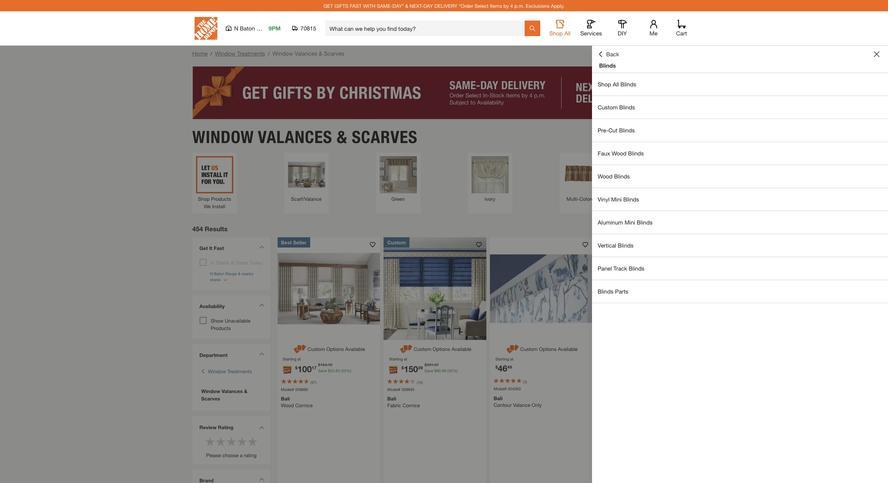 Task type: vqa. For each thing, say whether or not it's contained in the screenshot.
10
yes



Task type: locate. For each thing, give the bounding box(es) containing it.
star symbol image
[[205, 437, 215, 447], [215, 437, 226, 447], [226, 437, 237, 447], [247, 437, 258, 447]]

blinds up aluminum mini blinds
[[624, 196, 639, 203]]

window treatments link down n
[[215, 50, 265, 57]]

0 horizontal spatial more options icon image
[[293, 344, 308, 355]]

shop all blinds link
[[592, 73, 889, 96]]

aluminum mini blinds
[[598, 219, 653, 226]]

shop
[[550, 30, 563, 37], [598, 81, 611, 88], [198, 196, 210, 202]]

( for bali contour valance only
[[523, 380, 524, 384]]

products inside show unavailable products
[[211, 325, 231, 331]]

blinds right vertical
[[618, 242, 634, 249]]

1 starting from the left
[[283, 357, 297, 362]]

0 horizontal spatial custom options available
[[308, 346, 365, 352]]

1 save from the left
[[318, 369, 327, 373]]

starting at up 100
[[283, 357, 301, 362]]

1 options from the left
[[326, 346, 344, 352]]

mini left sort
[[625, 219, 636, 226]]

services
[[581, 30, 602, 37]]

1 vertical spatial wood
[[598, 173, 613, 180]]

canova blackout polyester curtain valance image
[[597, 237, 700, 340]]

review rating link
[[200, 424, 246, 431]]

/ down "rouge"
[[268, 51, 270, 57]]

16
[[418, 380, 422, 385]]

colored
[[580, 196, 597, 202]]

all inside the shop all blinds link
[[613, 81, 619, 88]]

starting at for 100
[[283, 357, 301, 362]]

get
[[324, 3, 333, 9]]

rouge
[[257, 25, 273, 32]]

1 horizontal spatial shop
[[550, 30, 563, 37]]

1 vertical spatial window valances & scarves
[[201, 389, 248, 402]]

menu
[[592, 73, 889, 304]]

blinds right track
[[629, 265, 645, 272]]

2 starting at from the left
[[389, 357, 407, 362]]

next-
[[410, 3, 424, 9]]

1 horizontal spatial 35
[[449, 369, 453, 373]]

by:
[[651, 224, 658, 230]]

starting for 100
[[283, 357, 297, 362]]

gifts
[[335, 3, 349, 9]]

available for 100
[[345, 346, 365, 352]]

green
[[392, 196, 405, 202]]

0 vertical spatial treatments
[[237, 50, 265, 57]]

35 inside '$ 154 . 10 save $ 53 . 93 ( 35 %)'
[[342, 369, 347, 373]]

1 horizontal spatial /
[[268, 51, 270, 57]]

options for 100
[[326, 346, 344, 352]]

)
[[526, 380, 527, 384], [316, 380, 317, 385], [422, 380, 423, 385]]

bali for 150
[[388, 396, 396, 402]]

home
[[192, 50, 208, 57]]

2 horizontal spatial more options icon image
[[506, 344, 520, 355]]

wood inside faux wood blinds link
[[612, 150, 627, 157]]

%) inside $ 231 . 37 save $ 80 . 98 ( 35 %)
[[453, 369, 458, 373]]

only
[[532, 402, 542, 408]]

mini inside vinyl mini blinds link
[[611, 196, 622, 203]]

vinyl
[[598, 196, 610, 203]]

1 horizontal spatial mini
[[625, 219, 636, 226]]

star symbol image up please
[[205, 437, 215, 447]]

.
[[327, 363, 328, 367], [433, 363, 435, 367], [335, 369, 336, 373], [441, 369, 442, 373]]

35 for 100
[[342, 369, 347, 373]]

shop up custom blinds
[[598, 81, 611, 88]]

more options icon image up 150
[[399, 344, 414, 355]]

blinds down pre-cut blinds
[[628, 150, 644, 157]]

blinds down shop all blinds
[[620, 104, 635, 111]]

cornice down the 509893
[[403, 403, 420, 409]]

1 horizontal spatial available
[[452, 346, 472, 352]]

star symbol image down review rating link
[[215, 437, 226, 447]]

) up bali contour valance only
[[526, 380, 527, 384]]

valances
[[295, 50, 317, 57], [258, 127, 332, 147], [222, 389, 243, 395]]

1 horizontal spatial )
[[422, 380, 423, 385]]

2 horizontal spatial )
[[526, 380, 527, 384]]

starting at $ 46 49
[[496, 357, 514, 374]]

2 available from the left
[[452, 346, 472, 352]]

2 save from the left
[[425, 369, 433, 373]]

save down 231
[[425, 369, 433, 373]]

shop inside the shop all button
[[550, 30, 563, 37]]

pre-cut blinds
[[598, 127, 635, 134]]

%) for 150
[[453, 369, 458, 373]]

0 horizontal spatial all
[[565, 30, 571, 37]]

70815
[[301, 25, 316, 32]]

0 vertical spatial wood
[[612, 150, 627, 157]]

0 vertical spatial products
[[211, 196, 231, 202]]

2 vertical spatial wood
[[281, 403, 294, 409]]

all inside the shop all button
[[565, 30, 571, 37]]

1 horizontal spatial all
[[613, 81, 619, 88]]

model# 509893
[[388, 388, 415, 392]]

$ inside $ 100 17
[[295, 365, 298, 371]]

0 horizontal spatial starting
[[283, 357, 297, 362]]

$ left "49"
[[496, 365, 498, 370]]

2 %) from the left
[[453, 369, 458, 373]]

same-
[[377, 3, 393, 9]]

wood down faux
[[598, 173, 613, 180]]

cornice inside bali wood cornice
[[295, 403, 313, 409]]

valance
[[513, 402, 531, 408]]

509893
[[402, 388, 415, 392]]

46
[[498, 364, 508, 374]]

( inside '$ 154 . 10 save $ 53 . 93 ( 35 %)'
[[341, 369, 342, 373]]

cut
[[609, 127, 618, 134]]

$ 100 17
[[295, 364, 317, 374]]

rating
[[244, 453, 257, 459]]

) for 100
[[316, 380, 317, 385]]

1 horizontal spatial starting at
[[389, 357, 407, 362]]

1 horizontal spatial more options icon image
[[399, 344, 414, 355]]

0 horizontal spatial shop
[[198, 196, 210, 202]]

blinds inside vertical blinds link
[[618, 242, 634, 249]]

bali inside bali fabric cornice
[[388, 396, 396, 402]]

stock
[[216, 260, 229, 266]]

products
[[211, 196, 231, 202], [211, 325, 231, 331]]

treatments down 'department' link
[[227, 369, 252, 375]]

all
[[565, 30, 571, 37], [613, 81, 619, 88]]

What can we help you find today? search field
[[330, 21, 524, 36]]

%) for 100
[[347, 369, 351, 373]]

custom options available
[[308, 346, 365, 352], [414, 346, 472, 352], [520, 346, 578, 352]]

in
[[211, 260, 215, 266]]

shop inside shop products we install
[[198, 196, 210, 202]]

2 starting from the left
[[389, 357, 403, 362]]

$ left 39
[[402, 365, 404, 371]]

1 vertical spatial products
[[211, 325, 231, 331]]

bali up fabric
[[388, 396, 396, 402]]

3
[[524, 380, 526, 384]]

0 horizontal spatial bali
[[281, 396, 290, 402]]

at up 150
[[404, 357, 407, 362]]

cornice down 509895
[[295, 403, 313, 409]]

2 horizontal spatial bali
[[494, 396, 503, 402]]

1 / from the left
[[211, 51, 212, 57]]

35
[[342, 369, 347, 373], [449, 369, 453, 373]]

%) inside '$ 154 . 10 save $ 53 . 93 ( 35 %)'
[[347, 369, 351, 373]]

available
[[345, 346, 365, 352], [452, 346, 472, 352], [558, 346, 578, 352]]

blinds right aluminum at the right top of the page
[[637, 219, 653, 226]]

1 horizontal spatial starting
[[389, 357, 403, 362]]

2 vertical spatial valances
[[222, 389, 243, 395]]

1 star symbol image from the left
[[205, 437, 215, 447]]

blinds inside pre-cut blinds link
[[619, 127, 635, 134]]

1 cornice from the left
[[295, 403, 313, 409]]

more options icon image up 100
[[293, 344, 308, 355]]

wood inside wood blinds link
[[598, 173, 613, 180]]

bali for 100
[[281, 396, 290, 402]]

shop up we
[[198, 196, 210, 202]]

at inside starting at $ 46 49
[[510, 357, 514, 362]]

1 vertical spatial shop
[[598, 81, 611, 88]]

$ left 17 on the left bottom of page
[[295, 365, 298, 371]]

model# left the 509893
[[388, 388, 401, 392]]

2 custom options available from the left
[[414, 346, 472, 352]]

blinds inside custom blinds link
[[620, 104, 635, 111]]

0 horizontal spatial model#
[[281, 388, 294, 392]]

1 horizontal spatial options
[[433, 346, 450, 352]]

35 inside $ 231 . 37 save $ 80 . 98 ( 35 %)
[[449, 369, 453, 373]]

0 horizontal spatial )
[[316, 380, 317, 385]]

2 more options icon image from the left
[[399, 344, 414, 355]]

at up "49"
[[510, 357, 514, 362]]

wood for bali wood cornice
[[281, 403, 294, 409]]

show
[[211, 318, 223, 324]]

1 horizontal spatial cornice
[[403, 403, 420, 409]]

) down 39
[[422, 380, 423, 385]]

1 horizontal spatial bali
[[388, 396, 396, 402]]

0 vertical spatial scarves
[[324, 50, 344, 57]]

2 cornice from the left
[[403, 403, 420, 409]]

rating
[[218, 425, 234, 431]]

2 horizontal spatial scarves
[[352, 127, 418, 147]]

bali inside bali wood cornice
[[281, 396, 290, 402]]

seller
[[293, 240, 307, 246]]

save down 154
[[318, 369, 327, 373]]

0 horizontal spatial save
[[318, 369, 327, 373]]

( 3 )
[[523, 380, 527, 384]]

1 vertical spatial window treatments link
[[208, 368, 252, 375]]

all up custom blinds
[[613, 81, 619, 88]]

10
[[328, 363, 332, 367]]

at
[[231, 260, 235, 266], [298, 357, 301, 362], [404, 357, 407, 362], [510, 357, 514, 362]]

bali up contour
[[494, 396, 503, 402]]

0 vertical spatial all
[[565, 30, 571, 37]]

mini inside 'aluminum mini blinds' link
[[625, 219, 636, 226]]

9pm
[[269, 25, 281, 32]]

blinds inside blinds parts link
[[598, 288, 614, 295]]

department
[[200, 352, 228, 358]]

1 horizontal spatial scarves
[[324, 50, 344, 57]]

bali inside bali contour valance only
[[494, 396, 503, 402]]

0 horizontal spatial starting at
[[283, 357, 301, 362]]

0 horizontal spatial mini
[[611, 196, 622, 203]]

wood inside bali wood cornice
[[281, 403, 294, 409]]

starting up $ 150 39
[[389, 357, 403, 362]]

save inside $ 231 . 37 save $ 80 . 98 ( 35 %)
[[425, 369, 433, 373]]

0 vertical spatial valances
[[295, 50, 317, 57]]

products up install
[[211, 196, 231, 202]]

custom
[[598, 104, 618, 111], [388, 240, 406, 246], [308, 346, 325, 352], [414, 346, 432, 352], [520, 346, 538, 352]]

0 horizontal spatial cornice
[[295, 403, 313, 409]]

blinds inside panel track blinds link
[[629, 265, 645, 272]]

35 right 93
[[342, 369, 347, 373]]

department link
[[196, 348, 267, 363]]

2 35 from the left
[[449, 369, 453, 373]]

35 for 150
[[449, 369, 453, 373]]

1 vertical spatial scarves
[[352, 127, 418, 147]]

1 horizontal spatial save
[[425, 369, 433, 373]]

more options icon image for 100
[[293, 344, 308, 355]]

at up 100
[[298, 357, 301, 362]]

more options icon image up starting at $ 46 49
[[506, 344, 520, 355]]

0 horizontal spatial 35
[[342, 369, 347, 373]]

mini right vinyl
[[611, 196, 622, 203]]

3 starting from the left
[[496, 357, 509, 362]]

cornice inside bali fabric cornice
[[403, 403, 420, 409]]

2 horizontal spatial custom options available
[[520, 346, 578, 352]]

0 horizontal spatial %)
[[347, 369, 351, 373]]

starting up $ 100 17
[[283, 357, 297, 362]]

fabric cornice image
[[384, 237, 487, 340]]

starting up 46
[[496, 357, 509, 362]]

shop all blinds
[[598, 81, 637, 88]]

star symbol image up rating
[[247, 437, 258, 447]]

starting at up 150
[[389, 357, 407, 362]]

454 results
[[192, 225, 228, 233]]

2 horizontal spatial starting
[[496, 357, 509, 362]]

1 vertical spatial valances
[[258, 127, 332, 147]]

2 horizontal spatial options
[[539, 346, 557, 352]]

get it fast link
[[196, 241, 267, 257]]

2 horizontal spatial model#
[[494, 387, 507, 392]]

2 options from the left
[[433, 346, 450, 352]]

star symbol image up please choose a rating
[[226, 437, 237, 447]]

0 vertical spatial mini
[[611, 196, 622, 203]]

sort by:
[[640, 224, 658, 230]]

rod pocket valance image
[[655, 156, 693, 193]]

1 vertical spatial all
[[613, 81, 619, 88]]

1 available from the left
[[345, 346, 365, 352]]

fabric
[[388, 403, 401, 409]]

ivory image
[[472, 156, 509, 193]]

panel track blinds
[[598, 265, 645, 272]]

(
[[341, 369, 342, 373], [448, 369, 449, 373], [523, 380, 524, 384], [311, 380, 311, 385], [417, 380, 418, 385]]

multi colored image
[[563, 156, 601, 193]]

today
[[249, 260, 263, 266]]

37
[[435, 363, 439, 367]]

2 horizontal spatial shop
[[598, 81, 611, 88]]

products down show
[[211, 325, 231, 331]]

save for 150
[[425, 369, 433, 373]]

more options icon image for 150
[[399, 344, 414, 355]]

all left services
[[565, 30, 571, 37]]

treatments down n baton rouge
[[237, 50, 265, 57]]

blinds up custom blinds
[[621, 81, 637, 88]]

shop down apply.
[[550, 30, 563, 37]]

3 options from the left
[[539, 346, 557, 352]]

1 horizontal spatial model#
[[388, 388, 401, 392]]

window treatments link down 'department' link
[[208, 368, 252, 375]]

panel track blinds link
[[592, 258, 889, 280]]

blinds right cut
[[619, 127, 635, 134]]

1 horizontal spatial %)
[[453, 369, 458, 373]]

green link
[[380, 156, 417, 203]]

( for bali wood cornice
[[311, 380, 311, 385]]

0 horizontal spatial available
[[345, 346, 365, 352]]

0 vertical spatial shop
[[550, 30, 563, 37]]

shop all
[[550, 30, 571, 37]]

bali down model# 509895
[[281, 396, 290, 402]]

install
[[212, 203, 225, 209]]

0 vertical spatial window valances & scarves
[[192, 127, 418, 147]]

ivory link
[[472, 156, 509, 203]]

the home depot logo image
[[195, 17, 217, 40]]

wood cornice image
[[278, 237, 380, 340]]

/ right home
[[211, 51, 212, 57]]

2 horizontal spatial available
[[558, 346, 578, 352]]

1 35 from the left
[[342, 369, 347, 373]]

%) right 93
[[347, 369, 351, 373]]

blinds left parts
[[598, 288, 614, 295]]

valances inside window valances & scarves
[[222, 389, 243, 395]]

all for shop all blinds
[[613, 81, 619, 88]]

1 %) from the left
[[347, 369, 351, 373]]

97
[[311, 380, 316, 385]]

0 horizontal spatial options
[[326, 346, 344, 352]]

save inside '$ 154 . 10 save $ 53 . 93 ( 35 %)'
[[318, 369, 327, 373]]

shop inside the shop all blinds link
[[598, 81, 611, 88]]

show unavailable products
[[211, 318, 251, 331]]

) down 17 on the left bottom of page
[[316, 380, 317, 385]]

scarf/valance link
[[288, 156, 325, 203]]

wood right faux
[[612, 150, 627, 157]]

1 horizontal spatial custom options available
[[414, 346, 472, 352]]

35 right 98
[[449, 369, 453, 373]]

window valances & scarves
[[192, 127, 418, 147], [201, 389, 248, 402]]

/
[[211, 51, 212, 57], [268, 51, 270, 57]]

%) right 98
[[453, 369, 458, 373]]

model#
[[494, 387, 507, 392], [281, 388, 294, 392], [388, 388, 401, 392]]

1 more options icon image from the left
[[293, 344, 308, 355]]

wood down model# 509895
[[281, 403, 294, 409]]

1 vertical spatial mini
[[625, 219, 636, 226]]

custom blinds
[[598, 104, 635, 111]]

show unavailable products link
[[211, 318, 251, 331]]

vertical blinds
[[598, 242, 634, 249]]

0 horizontal spatial /
[[211, 51, 212, 57]]

2 vertical spatial shop
[[198, 196, 210, 202]]

$ right 17 on the left bottom of page
[[318, 363, 321, 367]]

more options icon image
[[293, 344, 308, 355], [399, 344, 414, 355], [506, 344, 520, 355]]

window valances & scarves link
[[200, 388, 263, 403]]

$ right 39
[[425, 363, 427, 367]]

1 starting at from the left
[[283, 357, 301, 362]]

get
[[200, 245, 208, 251]]

454
[[192, 225, 203, 233]]

at left the store
[[231, 260, 235, 266]]

treatments
[[237, 50, 265, 57], [227, 369, 252, 375]]

model# left 509895
[[281, 388, 294, 392]]

$
[[318, 363, 321, 367], [425, 363, 427, 367], [496, 365, 498, 370], [295, 365, 298, 371], [402, 365, 404, 371], [328, 369, 330, 373], [435, 369, 437, 373]]

1 custom options available from the left
[[308, 346, 365, 352]]

$ down 37
[[435, 369, 437, 373]]

save
[[318, 369, 327, 373], [425, 369, 433, 373]]

blinds down faux wood blinds
[[614, 173, 630, 180]]

2 vertical spatial scarves
[[201, 396, 220, 402]]

model# left 554260
[[494, 387, 507, 392]]

$ 231 . 37 save $ 80 . 98 ( 35 %)
[[425, 363, 458, 373]]



Task type: describe. For each thing, give the bounding box(es) containing it.
3 custom options available from the left
[[520, 346, 578, 352]]

231
[[427, 363, 433, 367]]

cart
[[676, 30, 687, 37]]

feedback link image
[[879, 120, 889, 158]]

) for 150
[[422, 380, 423, 385]]

mini for aluminum
[[625, 219, 636, 226]]

unavailable
[[225, 318, 251, 324]]

3 more options icon image from the left
[[506, 344, 520, 355]]

items
[[490, 3, 502, 9]]

starting at for 150
[[389, 357, 407, 362]]

blinds inside the shop all blinds link
[[621, 81, 637, 88]]

custom options available for 100
[[308, 346, 365, 352]]

shop for shop all blinds
[[598, 81, 611, 88]]

( inside $ 231 . 37 save $ 80 . 98 ( 35 %)
[[448, 369, 449, 373]]

options for 150
[[433, 346, 450, 352]]

2 star symbol image from the left
[[215, 437, 226, 447]]

apply.
[[551, 3, 565, 9]]

save for 100
[[318, 369, 327, 373]]

faux wood blinds
[[598, 150, 644, 157]]

150
[[404, 364, 418, 374]]

$ 154 . 10 save $ 53 . 93 ( 35 %)
[[318, 363, 351, 373]]

track
[[614, 265, 627, 272]]

bali wood cornice
[[281, 396, 313, 409]]

day
[[424, 3, 433, 9]]

multi-colored
[[567, 196, 597, 202]]

me
[[650, 30, 658, 37]]

vertical
[[598, 242, 617, 249]]

ivory
[[485, 196, 496, 202]]

starting inside starting at $ 46 49
[[496, 357, 509, 362]]

with
[[363, 3, 376, 9]]

blinds down back button
[[599, 62, 616, 69]]

a
[[240, 453, 243, 459]]

pre-
[[598, 127, 609, 134]]

scarf/valance image
[[288, 156, 325, 193]]

blinds inside vinyl mini blinds link
[[624, 196, 639, 203]]

wood blinds link
[[592, 165, 889, 188]]

best seller
[[281, 240, 307, 246]]

vertical blinds link
[[592, 234, 889, 257]]

home link
[[192, 50, 208, 57]]

review rating
[[200, 425, 234, 431]]

day*
[[393, 3, 404, 9]]

best
[[281, 240, 292, 246]]

contour
[[494, 402, 512, 408]]

all for shop all
[[565, 30, 571, 37]]

it
[[209, 245, 212, 251]]

custom for bali contour valance only
[[520, 346, 538, 352]]

select
[[475, 3, 489, 9]]

3 star symbol image from the left
[[226, 437, 237, 447]]

fast
[[214, 245, 224, 251]]

n baton rouge
[[234, 25, 273, 32]]

please
[[206, 453, 221, 459]]

( for bali fabric cornice
[[417, 380, 418, 385]]

0 horizontal spatial scarves
[[201, 396, 220, 402]]

back button
[[598, 51, 619, 58]]

vinyl mini blinds
[[598, 196, 639, 203]]

model# 554260
[[494, 387, 521, 392]]

$ 150 39
[[402, 364, 423, 374]]

menu containing shop all blinds
[[592, 73, 889, 304]]

shop products we install image
[[196, 156, 233, 193]]

shop all button
[[549, 20, 572, 37]]

contour valance only image
[[490, 237, 593, 340]]

custom inside menu
[[598, 104, 618, 111]]

98
[[442, 369, 446, 373]]

star symbol image
[[237, 437, 247, 447]]

faux wood blinds link
[[592, 142, 889, 165]]

$ inside starting at $ 46 49
[[496, 365, 498, 370]]

availability link
[[196, 299, 267, 316]]

blinds inside faux wood blinds link
[[628, 150, 644, 157]]

baton
[[240, 25, 255, 32]]

exclusions
[[526, 3, 550, 9]]

blinds parts link
[[592, 281, 889, 303]]

panel
[[598, 265, 612, 272]]

custom for bali fabric cornice
[[414, 346, 432, 352]]

shop for shop products we install
[[198, 196, 210, 202]]

aluminum mini blinds link
[[592, 211, 889, 234]]

model# for 100
[[281, 388, 294, 392]]

shop products we install
[[198, 196, 231, 209]]

cornice for 100
[[295, 403, 313, 409]]

cornice for 150
[[403, 403, 420, 409]]

green image
[[380, 156, 417, 193]]

mini for vinyl
[[611, 196, 622, 203]]

window treatments
[[208, 369, 252, 375]]

model# for 150
[[388, 388, 401, 392]]

sponsored banner image
[[192, 66, 696, 120]]

store
[[236, 260, 248, 266]]

4 star symbol image from the left
[[247, 437, 258, 447]]

drawer close image
[[874, 51, 880, 57]]

bali contour valance only
[[494, 396, 542, 408]]

4
[[511, 3, 513, 9]]

starting for 150
[[389, 357, 403, 362]]

custom for bali wood cornice
[[308, 346, 325, 352]]

0 vertical spatial window treatments link
[[215, 50, 265, 57]]

me button
[[643, 20, 665, 37]]

custom options available for 150
[[414, 346, 472, 352]]

faux
[[598, 150, 610, 157]]

p.m.
[[515, 3, 525, 9]]

availability
[[200, 303, 225, 309]]

70815 button
[[292, 25, 317, 32]]

$ down 10
[[328, 369, 330, 373]]

wood for faux wood blinds
[[612, 150, 627, 157]]

we
[[204, 203, 211, 209]]

multi-colored link
[[563, 156, 601, 203]]

back
[[607, 51, 619, 57]]

scarf/valance
[[291, 196, 322, 202]]

$ inside $ 150 39
[[402, 365, 404, 371]]

shop for shop all
[[550, 30, 563, 37]]

3 available from the left
[[558, 346, 578, 352]]

2 / from the left
[[268, 51, 270, 57]]

blinds inside 'aluminum mini blinds' link
[[637, 219, 653, 226]]

model# 509895
[[281, 388, 308, 392]]

154
[[321, 363, 327, 367]]

bali fabric cornice
[[388, 396, 420, 409]]

fast
[[350, 3, 362, 9]]

available for 150
[[452, 346, 472, 352]]

( 97 )
[[311, 380, 317, 385]]

93
[[336, 369, 340, 373]]

services button
[[580, 20, 603, 37]]

cart link
[[674, 20, 690, 37]]

49
[[508, 365, 512, 370]]

1 vertical spatial treatments
[[227, 369, 252, 375]]

results
[[205, 225, 228, 233]]

products inside shop products we install
[[211, 196, 231, 202]]

blinds inside wood blinds link
[[614, 173, 630, 180]]

*order
[[459, 3, 473, 9]]



